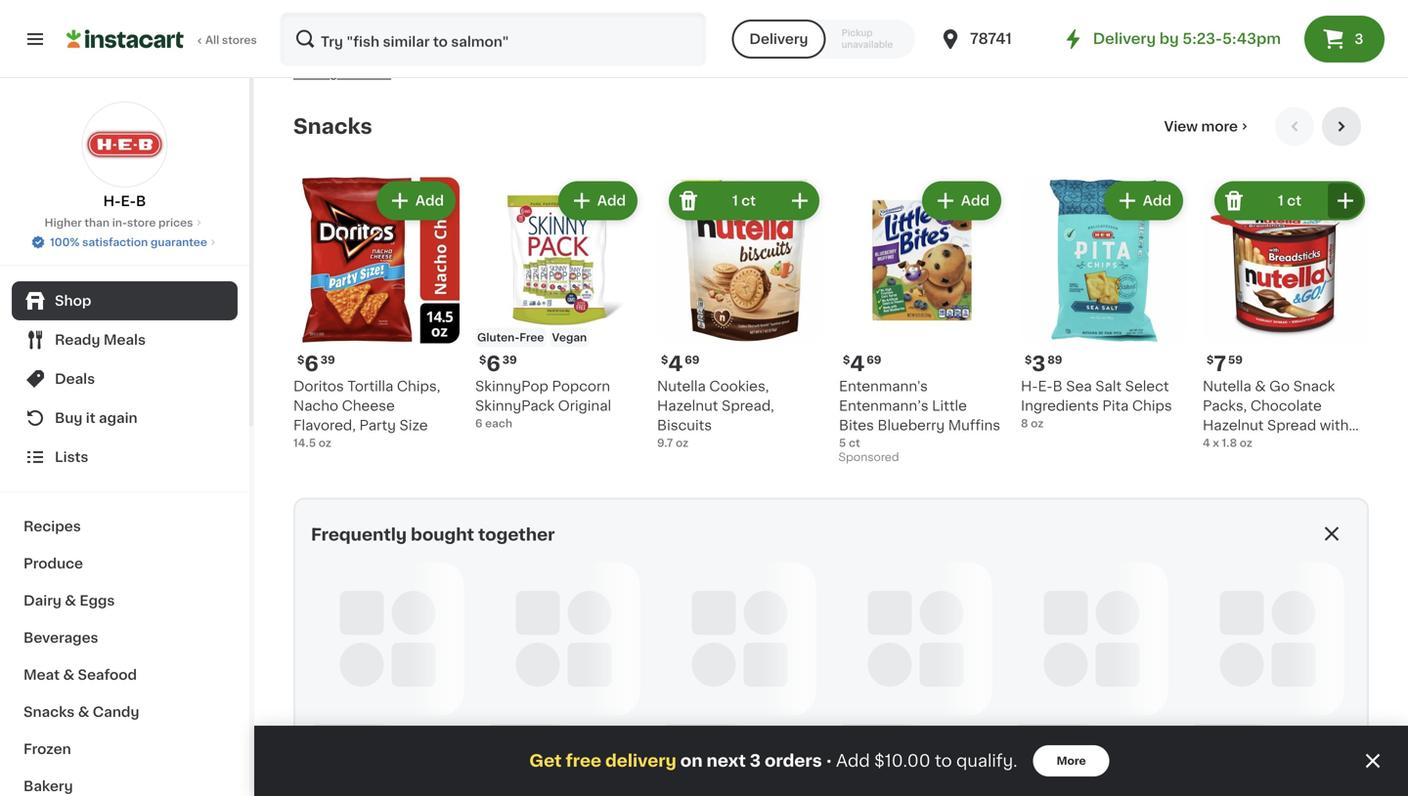 Task type: vqa. For each thing, say whether or not it's contained in the screenshot.
right "Snacks"
yes



Task type: locate. For each thing, give the bounding box(es) containing it.
0 vertical spatial sponsored badge image
[[839, 20, 898, 31]]

1 vertical spatial items
[[360, 69, 391, 79]]

2, for product group containing many in stock
[[525, 31, 535, 42]]

1 horizontal spatial save
[[537, 31, 563, 42]]

2 vertical spatial 3
[[750, 753, 761, 770]]

with
[[1320, 419, 1349, 433]]

69 for entenmann's
[[867, 355, 881, 366]]

0 horizontal spatial hazelnut
[[657, 400, 718, 413]]

1 vertical spatial hazelnut
[[1203, 419, 1264, 433]]

stores
[[222, 35, 257, 45]]

2 horizontal spatial 3
[[1355, 32, 1364, 46]]

$ 6 39
[[297, 354, 335, 375], [479, 354, 517, 375]]

0 vertical spatial e-
[[121, 195, 136, 208]]

1 vertical spatial b
[[1053, 380, 1063, 394]]

2 horizontal spatial 6
[[486, 354, 500, 375]]

1 69 from the left
[[685, 355, 700, 366]]

e- for h-e-b sea salt select ingredients pita chips 8 oz
[[1038, 380, 1053, 394]]

h- for h-e-b sea salt select ingredients pita chips 8 oz
[[1021, 380, 1038, 394]]

select
[[1125, 380, 1169, 394]]

1 horizontal spatial stock
[[541, 6, 572, 16]]

1 vertical spatial snacks
[[1203, 458, 1252, 472]]

1 vertical spatial 3
[[1032, 354, 1046, 375]]

store
[[127, 218, 156, 228]]

1 horizontal spatial snacks
[[293, 116, 372, 137]]

1 vertical spatial 2,
[[343, 51, 353, 62]]

remove nutella cookies, hazelnut spread, biscuits image
[[677, 189, 700, 213]]

0 horizontal spatial b
[[136, 195, 146, 208]]

0 horizontal spatial 6
[[304, 354, 319, 375]]

0 horizontal spatial 3
[[750, 753, 761, 770]]

0 horizontal spatial delivery
[[749, 32, 808, 46]]

0 horizontal spatial many in stock button
[[475, 0, 641, 23]]

sponsored badge image right delivery button
[[839, 20, 898, 31]]

oz right 9.7
[[676, 438, 689, 449]]

ct for 7
[[1287, 194, 1302, 208]]

& for nutella
[[1255, 380, 1266, 394]]

6 for doritos tortilla chips, nacho cheese flavored, party size
[[304, 354, 319, 375]]

add for h-e-b sea salt select ingredients pita chips
[[1143, 194, 1171, 208]]

0 vertical spatial hazelnut
[[657, 400, 718, 413]]

oz inside the h-e-b sea salt select ingredients pita chips 8 oz
[[1031, 419, 1044, 429]]

e- up higher than in-store prices link
[[121, 195, 136, 208]]

1 horizontal spatial h-
[[1021, 380, 1038, 394]]

sponsored badge image
[[839, 20, 898, 31], [839, 453, 898, 464]]

0 horizontal spatial save
[[355, 51, 381, 62]]

snacks for snacks
[[293, 116, 372, 137]]

$ 6 39 for doritos tortilla chips, nacho cheese flavored, party size
[[297, 354, 335, 375]]

2 many in stock button from the left
[[657, 0, 823, 23]]

1 horizontal spatial e-
[[1038, 380, 1053, 394]]

view
[[1164, 120, 1198, 134]]

2 $ 4 69 from the left
[[843, 354, 881, 375]]

more button
[[1033, 746, 1110, 777]]

1 horizontal spatial buy any 2, save $1 see eligible items
[[475, 31, 577, 60]]

1 horizontal spatial 4
[[850, 354, 865, 375]]

b up store on the left of page
[[136, 195, 146, 208]]

1 vertical spatial e-
[[1038, 380, 1053, 394]]

ct right 5
[[849, 438, 860, 449]]

1 horizontal spatial ct
[[849, 438, 860, 449]]

3 $ from the left
[[661, 355, 668, 366]]

nutella for nutella cookies, hazelnut spread, biscuits 9.7 oz
[[657, 380, 706, 394]]

1 horizontal spatial 1 ct
[[1278, 194, 1302, 208]]

100%
[[50, 237, 80, 248]]

0 vertical spatial $1
[[566, 31, 577, 42]]

2 $ 6 39 from the left
[[479, 354, 517, 375]]

0 vertical spatial 2,
[[525, 31, 535, 42]]

h- inside h-e-b link
[[103, 195, 121, 208]]

b for h-e-b sea salt select ingredients pita chips 8 oz
[[1053, 380, 1063, 394]]

ct left increment quantity of nutella cookies, hazelnut spread, biscuits image
[[742, 194, 756, 208]]

delivery inside button
[[749, 32, 808, 46]]

product group containing 15.4 oz
[[293, 0, 460, 82]]

snacks
[[293, 116, 372, 137], [1203, 458, 1252, 472], [23, 706, 75, 720]]

meat & seafood link
[[12, 657, 238, 694]]

& inside "link"
[[65, 595, 76, 608]]

0 horizontal spatial snacks
[[23, 706, 75, 720]]

1 nutella from the left
[[657, 380, 706, 394]]

0 horizontal spatial 69
[[685, 355, 700, 366]]

0 horizontal spatial ct
[[742, 194, 756, 208]]

$ 4 69
[[661, 354, 700, 375], [843, 354, 881, 375]]

frozen
[[23, 743, 71, 757]]

0 horizontal spatial any
[[320, 51, 340, 62]]

1 vertical spatial h-
[[1021, 380, 1038, 394]]

59
[[1228, 355, 1243, 366]]

bites
[[839, 419, 874, 433]]

prices
[[158, 218, 193, 228]]

b
[[136, 195, 146, 208], [1053, 380, 1063, 394]]

1 vertical spatial eligible
[[317, 69, 358, 79]]

Search field
[[282, 14, 704, 65]]

69 up entenmann's
[[867, 355, 881, 366]]

$ left 89
[[1025, 355, 1032, 366]]

2 39 from the left
[[502, 355, 517, 366]]

h- down $ 3 89
[[1021, 380, 1038, 394]]

$ down 'gluten-'
[[479, 355, 486, 366]]

snacks for snacks & candy
[[23, 706, 75, 720]]

1 vertical spatial sponsored badge image
[[839, 453, 898, 464]]

$ 4 69 for nutella cookies, hazelnut spread, biscuits
[[661, 354, 700, 375]]

hazelnut up 1.8
[[1203, 419, 1264, 433]]

e- for h-e-b
[[121, 195, 136, 208]]

2 $ from the left
[[479, 355, 486, 366]]

doritos tortilla chips, nacho cheese flavored, party size 14.5 oz
[[293, 380, 440, 449]]

nutella cookies, hazelnut spread, biscuits 9.7 oz
[[657, 380, 774, 449]]

nutella inside nutella & go snack packs, chocolate hazelnut spread with breadsticks, bulk snacks for kids
[[1203, 380, 1251, 394]]

1 horizontal spatial $1
[[566, 31, 577, 42]]

1 ct right the remove nutella & go snack packs, chocolate hazelnut spread with breadsticks, bulk snacks for kids image
[[1278, 194, 1302, 208]]

1 $ 4 69 from the left
[[661, 354, 700, 375]]

& right meat
[[63, 669, 74, 683]]

items
[[542, 49, 573, 60], [360, 69, 391, 79]]

0 horizontal spatial 1 ct
[[732, 194, 756, 208]]

1 horizontal spatial items
[[542, 49, 573, 60]]

buy it again link
[[12, 399, 238, 438]]

0 vertical spatial h-
[[103, 195, 121, 208]]

1 horizontal spatial $ 6 39
[[479, 354, 517, 375]]

1 horizontal spatial nutella
[[1203, 380, 1251, 394]]

service type group
[[732, 20, 915, 59]]

1 ct right 'remove nutella cookies, hazelnut spread, biscuits' icon
[[732, 194, 756, 208]]

0 horizontal spatial in
[[347, 25, 357, 36]]

4 $ from the left
[[843, 355, 850, 366]]

& for snacks
[[78, 706, 89, 720]]

39 for doritos
[[321, 355, 335, 366]]

0 horizontal spatial 39
[[321, 355, 335, 366]]

skinnypack
[[475, 400, 555, 413]]

$ 4 69 up entenmann's
[[843, 354, 881, 375]]

3 inside button
[[1355, 32, 1364, 46]]

$ left "59"
[[1207, 355, 1214, 366]]

skinnypop popcorn skinnypack original 6 each
[[475, 380, 611, 429]]

h- up higher than in-store prices at the left top of page
[[103, 195, 121, 208]]

0 horizontal spatial $ 6 39
[[297, 354, 335, 375]]

0 horizontal spatial stock
[[359, 25, 390, 36]]

1 horizontal spatial 3
[[1032, 354, 1046, 375]]

frequently bought together
[[311, 527, 555, 544]]

$ for skinnypop
[[479, 355, 486, 366]]

1 1 ct from the left
[[732, 194, 756, 208]]

1 horizontal spatial 1
[[1278, 194, 1284, 208]]

snacks & candy link
[[12, 694, 238, 731]]

$ up entenmann's
[[843, 355, 850, 366]]

0 vertical spatial b
[[136, 195, 146, 208]]

$ up biscuits
[[661, 355, 668, 366]]

1 horizontal spatial see
[[475, 49, 496, 60]]

2 horizontal spatial in
[[710, 6, 720, 16]]

1 $ from the left
[[297, 355, 304, 366]]

5 $ from the left
[[1025, 355, 1032, 366]]

None search field
[[280, 12, 706, 66]]

0 vertical spatial snacks
[[293, 116, 372, 137]]

1 horizontal spatial 69
[[867, 355, 881, 366]]

ingredients
[[1021, 400, 1099, 413]]

1 add button from the left
[[378, 183, 454, 219]]

$ inside $ 3 89
[[1025, 355, 1032, 366]]

2 1 from the left
[[1278, 194, 1284, 208]]

0 horizontal spatial $ 4 69
[[661, 354, 700, 375]]

0 vertical spatial items
[[542, 49, 573, 60]]

1 $ 6 39 from the left
[[297, 354, 335, 375]]

entenmann's
[[839, 380, 928, 394]]

remove nutella & go snack packs, chocolate hazelnut spread with breadsticks, bulk snacks for kids image
[[1222, 189, 1246, 213]]

& inside nutella & go snack packs, chocolate hazelnut spread with breadsticks, bulk snacks for kids
[[1255, 380, 1266, 394]]

1 horizontal spatial 6
[[475, 419, 483, 429]]

69 up nutella cookies, hazelnut spread, biscuits 9.7 oz
[[685, 355, 700, 366]]

oz down flavored, at the left of the page
[[319, 438, 331, 449]]

nutella up biscuits
[[657, 380, 706, 394]]

2 horizontal spatial 4
[[1203, 438, 1210, 449]]

nutella up packs,
[[1203, 380, 1251, 394]]

oz right 1.8
[[1240, 438, 1253, 449]]

ct
[[742, 194, 756, 208], [1287, 194, 1302, 208], [849, 438, 860, 449]]

oz right 15.4
[[318, 6, 331, 16]]

delivery button
[[732, 20, 826, 59]]

1 horizontal spatial hazelnut
[[1203, 419, 1264, 433]]

4 up entenmann's
[[850, 354, 865, 375]]

snacks & candy
[[23, 706, 139, 720]]

$ inside $ 7 59
[[1207, 355, 1214, 366]]

meat & seafood
[[23, 669, 137, 683]]

stock
[[541, 6, 572, 16], [723, 6, 754, 16], [359, 25, 390, 36]]

0 horizontal spatial 2,
[[343, 51, 353, 62]]

$ 6 39 up the doritos in the left top of the page
[[297, 354, 335, 375]]

add button for h-e-b sea salt select ingredients pita chips
[[1106, 183, 1181, 219]]

nutella inside nutella cookies, hazelnut spread, biscuits 9.7 oz
[[657, 380, 706, 394]]

free
[[520, 333, 544, 343]]

6 $ from the left
[[1207, 355, 1214, 366]]

gluten-
[[477, 333, 520, 343]]

1 many in stock button from the left
[[475, 0, 641, 23]]

1 39 from the left
[[321, 355, 335, 366]]

69 for nutella
[[685, 355, 700, 366]]

1 horizontal spatial many in stock button
[[657, 0, 823, 23]]

hazelnut up biscuits
[[657, 400, 718, 413]]

more
[[1201, 120, 1238, 134]]

2 sponsored badge image from the top
[[839, 453, 898, 464]]

0 horizontal spatial many in stock
[[313, 25, 390, 36]]

1 right 'remove nutella cookies, hazelnut spread, biscuits' icon
[[732, 194, 738, 208]]

dairy & eggs
[[23, 595, 115, 608]]

oz right 8
[[1031, 419, 1044, 429]]

$ up the doritos in the left top of the page
[[297, 355, 304, 366]]

0 vertical spatial any
[[502, 31, 522, 42]]

$ 6 39 for skinnypop popcorn skinnypack original
[[479, 354, 517, 375]]

many in stock button
[[475, 0, 641, 23], [657, 0, 823, 23]]

39 for skinnypop
[[502, 355, 517, 366]]

frequently bought together section
[[284, 498, 1379, 797]]

6 left 'each'
[[475, 419, 483, 429]]

0 horizontal spatial items
[[360, 69, 391, 79]]

3 add button from the left
[[924, 183, 999, 219]]

4 for nutella cookies, hazelnut spread, biscuits
[[668, 354, 683, 375]]

$ for doritos
[[297, 355, 304, 366]]

6 up the doritos in the left top of the page
[[304, 354, 319, 375]]

3 inside treatment tracker modal dialog
[[750, 753, 761, 770]]

0 horizontal spatial h-
[[103, 195, 121, 208]]

meat
[[23, 669, 60, 683]]

$ for h-
[[1025, 355, 1032, 366]]

treatment tracker modal dialog
[[254, 727, 1408, 797]]

dairy
[[23, 595, 62, 608]]

2 nutella from the left
[[1203, 380, 1251, 394]]

b up "ingredients" at bottom
[[1053, 380, 1063, 394]]

& left go
[[1255, 380, 1266, 394]]

1 right the remove nutella & go snack packs, chocolate hazelnut spread with breadsticks, bulk snacks for kids image
[[1278, 194, 1284, 208]]

pita
[[1102, 400, 1129, 413]]

shop
[[55, 294, 91, 308]]

seafood
[[78, 669, 137, 683]]

0 horizontal spatial buy
[[55, 412, 83, 425]]

2 add button from the left
[[560, 183, 636, 219]]

2 1 ct from the left
[[1278, 194, 1302, 208]]

e- inside the h-e-b sea salt select ingredients pita chips 8 oz
[[1038, 380, 1053, 394]]

add
[[415, 194, 444, 208], [597, 194, 626, 208], [961, 194, 990, 208], [1143, 194, 1171, 208], [836, 753, 870, 770]]

4 add button from the left
[[1106, 183, 1181, 219]]

delivery
[[1093, 32, 1156, 46], [749, 32, 808, 46]]

& left the eggs
[[65, 595, 76, 608]]

2 horizontal spatial many in stock
[[677, 6, 754, 16]]

4 left x
[[1203, 438, 1210, 449]]

guarantee
[[151, 237, 207, 248]]

little
[[932, 400, 967, 413]]

h-e-b link
[[82, 102, 168, 211]]

product group containing 3
[[1021, 178, 1187, 432]]

& for meat
[[63, 669, 74, 683]]

0 vertical spatial buy
[[477, 31, 499, 42]]

0 horizontal spatial see
[[293, 69, 314, 79]]

add button for doritos tortilla chips, nacho cheese flavored, party size
[[378, 183, 454, 219]]

add button
[[378, 183, 454, 219], [560, 183, 636, 219], [924, 183, 999, 219], [1106, 183, 1181, 219]]

0 horizontal spatial $1
[[384, 51, 395, 62]]

2 horizontal spatial snacks
[[1203, 458, 1252, 472]]

dairy & eggs link
[[12, 583, 238, 620]]

1 1 from the left
[[732, 194, 738, 208]]

each
[[485, 419, 512, 429]]

$1
[[566, 31, 577, 42], [384, 51, 395, 62]]

6
[[304, 354, 319, 375], [486, 354, 500, 375], [475, 419, 483, 429]]

& left candy
[[78, 706, 89, 720]]

add button for skinnypop popcorn skinnypack original
[[560, 183, 636, 219]]

1
[[732, 194, 738, 208], [1278, 194, 1284, 208]]

1 vertical spatial buy
[[295, 51, 317, 62]]

delivery for delivery
[[749, 32, 808, 46]]

1 horizontal spatial $ 4 69
[[843, 354, 881, 375]]

eligible
[[499, 49, 539, 60], [317, 69, 358, 79]]

1 horizontal spatial 2,
[[525, 31, 535, 42]]

1 inside product group
[[1278, 194, 1284, 208]]

buy
[[477, 31, 499, 42], [295, 51, 317, 62], [55, 412, 83, 425]]

2 horizontal spatial ct
[[1287, 194, 1302, 208]]

1 horizontal spatial many
[[495, 6, 526, 16]]

$ 4 69 up nutella cookies, hazelnut spread, biscuits 9.7 oz
[[661, 354, 700, 375]]

delivery for delivery by 5:23-5:43pm
[[1093, 32, 1156, 46]]

b inside the h-e-b sea salt select ingredients pita chips 8 oz
[[1053, 380, 1063, 394]]

e- down $ 3 89
[[1038, 380, 1053, 394]]

oz inside doritos tortilla chips, nacho cheese flavored, party size 14.5 oz
[[319, 438, 331, 449]]

2 vertical spatial buy
[[55, 412, 83, 425]]

h- inside the h-e-b sea salt select ingredients pita chips 8 oz
[[1021, 380, 1038, 394]]

1 horizontal spatial 39
[[502, 355, 517, 366]]

0 vertical spatial eligible
[[499, 49, 539, 60]]

0 horizontal spatial 1
[[732, 194, 738, 208]]

4 up biscuits
[[668, 354, 683, 375]]

1 horizontal spatial b
[[1053, 380, 1063, 394]]

100% satisfaction guarantee
[[50, 237, 207, 248]]

sponsored badge image down 5
[[839, 453, 898, 464]]

free
[[566, 753, 601, 770]]

6 down 'gluten-'
[[486, 354, 500, 375]]

ct left increment quantity of nutella & go snack packs, chocolate hazelnut spread with breadsticks, bulk snacks for kids 'icon'
[[1287, 194, 1302, 208]]

$ for entenmann's
[[843, 355, 850, 366]]

0 horizontal spatial buy any 2, save $1 see eligible items
[[293, 51, 395, 79]]

add for doritos tortilla chips, nacho cheese flavored, party size
[[415, 194, 444, 208]]

39 up the doritos in the left top of the page
[[321, 355, 335, 366]]

2 vertical spatial snacks
[[23, 706, 75, 720]]

2 69 from the left
[[867, 355, 881, 366]]

1 ct for 7
[[1278, 194, 1302, 208]]

0 horizontal spatial nutella
[[657, 380, 706, 394]]

0 horizontal spatial 4
[[668, 354, 683, 375]]

1 ct
[[732, 194, 756, 208], [1278, 194, 1302, 208]]

product group
[[293, 0, 460, 82], [475, 0, 641, 62], [293, 178, 460, 451], [475, 178, 641, 432], [657, 178, 823, 451], [839, 178, 1005, 469], [1021, 178, 1187, 432], [1203, 178, 1369, 472]]

ct inside entenmann's entenmann's little bites blueberry muffins 5 ct
[[849, 438, 860, 449]]

chocolate
[[1251, 400, 1322, 413]]

$ 6 39 up skinnypop
[[479, 354, 517, 375]]

higher than in-store prices link
[[45, 215, 205, 231]]

tortilla
[[347, 380, 393, 394]]

0 horizontal spatial e-
[[121, 195, 136, 208]]

frozen link
[[12, 731, 238, 769]]

39 down 'gluten-'
[[502, 355, 517, 366]]

h-e-b
[[103, 195, 146, 208]]



Task type: describe. For each thing, give the bounding box(es) containing it.
on
[[680, 753, 703, 770]]

chips,
[[397, 380, 440, 394]]

ct for 4
[[742, 194, 756, 208]]

vegan
[[552, 333, 587, 343]]

deals
[[55, 373, 95, 386]]

$ 7 59
[[1207, 354, 1243, 375]]

lists
[[55, 451, 88, 464]]

$ 3 89
[[1025, 354, 1062, 375]]

buy it again
[[55, 412, 138, 425]]

4 for entenmann's entenmann's little bites blueberry muffins
[[850, 354, 865, 375]]

again
[[99, 412, 138, 425]]

15.4
[[293, 6, 316, 16]]

bulk
[[1291, 439, 1320, 452]]

blueberry
[[878, 419, 945, 433]]

spread,
[[722, 400, 774, 413]]

78741 button
[[939, 12, 1056, 66]]

it
[[86, 412, 95, 425]]

6 for skinnypop popcorn skinnypack original
[[486, 354, 500, 375]]

1 vertical spatial see
[[293, 69, 314, 79]]

•
[[826, 754, 832, 769]]

bakery
[[23, 780, 73, 794]]

beverages link
[[12, 620, 238, 657]]

0 horizontal spatial eligible
[[317, 69, 358, 79]]

cookies,
[[709, 380, 769, 394]]

salt
[[1095, 380, 1122, 394]]

get free delivery on next 3 orders • add $10.00 to qualify.
[[529, 753, 1018, 770]]

snacks inside nutella & go snack packs, chocolate hazelnut spread with breadsticks, bulk snacks for kids
[[1203, 458, 1252, 472]]

4 x 1.8 oz
[[1203, 438, 1253, 449]]

increment quantity of nutella cookies, hazelnut spread, biscuits image
[[788, 189, 812, 213]]

$1 for product group containing 15.4 oz
[[384, 51, 395, 62]]

together
[[478, 527, 555, 544]]

1 for 7
[[1278, 194, 1284, 208]]

item carousel region
[[293, 107, 1369, 483]]

3 button
[[1304, 16, 1385, 63]]

original
[[558, 400, 611, 413]]

cheese
[[342, 400, 395, 413]]

party
[[359, 419, 396, 433]]

to
[[935, 753, 952, 770]]

5:43pm
[[1222, 32, 1281, 46]]

instacart logo image
[[66, 27, 184, 51]]

h-e-b sea salt select ingredients pita chips 8 oz
[[1021, 380, 1172, 429]]

b for h-e-b
[[136, 195, 146, 208]]

satisfaction
[[82, 237, 148, 248]]

delivery by 5:23-5:43pm
[[1093, 32, 1281, 46]]

get
[[529, 753, 562, 770]]

more
[[1057, 756, 1086, 767]]

popcorn
[[552, 380, 610, 394]]

1 vertical spatial any
[[320, 51, 340, 62]]

packs,
[[1203, 400, 1247, 413]]

15.4 oz
[[293, 6, 331, 16]]

$1 for product group containing many in stock
[[566, 31, 577, 42]]

1 vertical spatial save
[[355, 51, 381, 62]]

lists link
[[12, 438, 238, 477]]

higher
[[45, 218, 82, 228]]

increment quantity of nutella & go snack packs, chocolate hazelnut spread with breadsticks, bulk snacks for kids image
[[1334, 189, 1357, 213]]

hazelnut inside nutella & go snack packs, chocolate hazelnut spread with breadsticks, bulk snacks for kids
[[1203, 419, 1264, 433]]

all stores link
[[66, 12, 258, 66]]

product group containing many in stock
[[475, 0, 641, 62]]

higher than in-store prices
[[45, 218, 193, 228]]

add for skinnypop popcorn skinnypack original
[[597, 194, 626, 208]]

2 horizontal spatial stock
[[723, 6, 754, 16]]

0 vertical spatial save
[[537, 31, 563, 42]]

oz inside nutella cookies, hazelnut spread, biscuits 9.7 oz
[[676, 438, 689, 449]]

h- for h-e-b
[[103, 195, 121, 208]]

89
[[1048, 355, 1062, 366]]

1 horizontal spatial in
[[528, 6, 538, 16]]

1.8
[[1222, 438, 1237, 449]]

add inside treatment tracker modal dialog
[[836, 753, 870, 770]]

1 sponsored badge image from the top
[[839, 20, 898, 31]]

1 ct for 4
[[732, 194, 756, 208]]

snack
[[1293, 380, 1335, 394]]

buy any 2, save $1 see eligible items for product group containing 15.4 oz
[[293, 51, 395, 79]]

spread
[[1267, 419, 1316, 433]]

1 horizontal spatial buy
[[295, 51, 317, 62]]

muffins
[[948, 419, 1000, 433]]

8
[[1021, 419, 1028, 429]]

nutella & go snack packs, chocolate hazelnut spread with breadsticks, bulk snacks for kids
[[1203, 380, 1349, 472]]

0 horizontal spatial many
[[313, 25, 344, 36]]

product group containing 7
[[1203, 178, 1369, 472]]

buy any 2, save $1 see eligible items for product group containing many in stock
[[475, 31, 577, 60]]

5
[[839, 438, 846, 449]]

6 inside "skinnypop popcorn skinnypack original 6 each"
[[475, 419, 483, 429]]

2, for product group containing 15.4 oz
[[343, 51, 353, 62]]

eggs
[[80, 595, 115, 608]]

frequently
[[311, 527, 407, 544]]

recipes link
[[12, 508, 238, 546]]

9.7
[[657, 438, 673, 449]]

1 for 4
[[732, 194, 738, 208]]

all stores
[[205, 35, 257, 45]]

4 inside product group
[[1203, 438, 1210, 449]]

100% satisfaction guarantee button
[[30, 231, 219, 250]]

ready meals button
[[12, 321, 238, 360]]

nacho
[[293, 400, 338, 413]]

by
[[1160, 32, 1179, 46]]

chips
[[1132, 400, 1172, 413]]

shop link
[[12, 282, 238, 321]]

$ 4 69 for entenmann's entenmann's little bites blueberry muffins
[[843, 354, 881, 375]]

candy
[[93, 706, 139, 720]]

qualify.
[[956, 753, 1018, 770]]

nutella for nutella & go snack packs, chocolate hazelnut spread with breadsticks, bulk snacks for kids
[[1203, 380, 1251, 394]]

0 vertical spatial see
[[475, 49, 496, 60]]

flavored,
[[293, 419, 356, 433]]

ready
[[55, 333, 100, 347]]

2 horizontal spatial many
[[677, 6, 708, 16]]

go
[[1269, 380, 1290, 394]]

5:23-
[[1182, 32, 1222, 46]]

bakery link
[[12, 769, 238, 797]]

$10.00
[[874, 753, 931, 770]]

kids
[[1278, 458, 1308, 472]]

1 horizontal spatial eligible
[[499, 49, 539, 60]]

1 horizontal spatial many in stock
[[495, 6, 572, 16]]

gluten-free vegan
[[477, 333, 587, 343]]

14.5
[[293, 438, 316, 449]]

sponsored badge image inside item carousel region
[[839, 453, 898, 464]]

ready meals link
[[12, 321, 238, 360]]

view more
[[1164, 120, 1238, 134]]

$ for nutella
[[661, 355, 668, 366]]

1 horizontal spatial any
[[502, 31, 522, 42]]

3 inside product group
[[1032, 354, 1046, 375]]

2 horizontal spatial buy
[[477, 31, 499, 42]]

hazelnut inside nutella cookies, hazelnut spread, biscuits 9.7 oz
[[657, 400, 718, 413]]

produce
[[23, 557, 83, 571]]

breadsticks,
[[1203, 439, 1287, 452]]

size
[[399, 419, 428, 433]]

& for dairy
[[65, 595, 76, 608]]

entenmann's entenmann's little bites blueberry muffins 5 ct
[[839, 380, 1000, 449]]

h-e-b logo image
[[82, 102, 168, 188]]

for
[[1256, 458, 1275, 472]]



